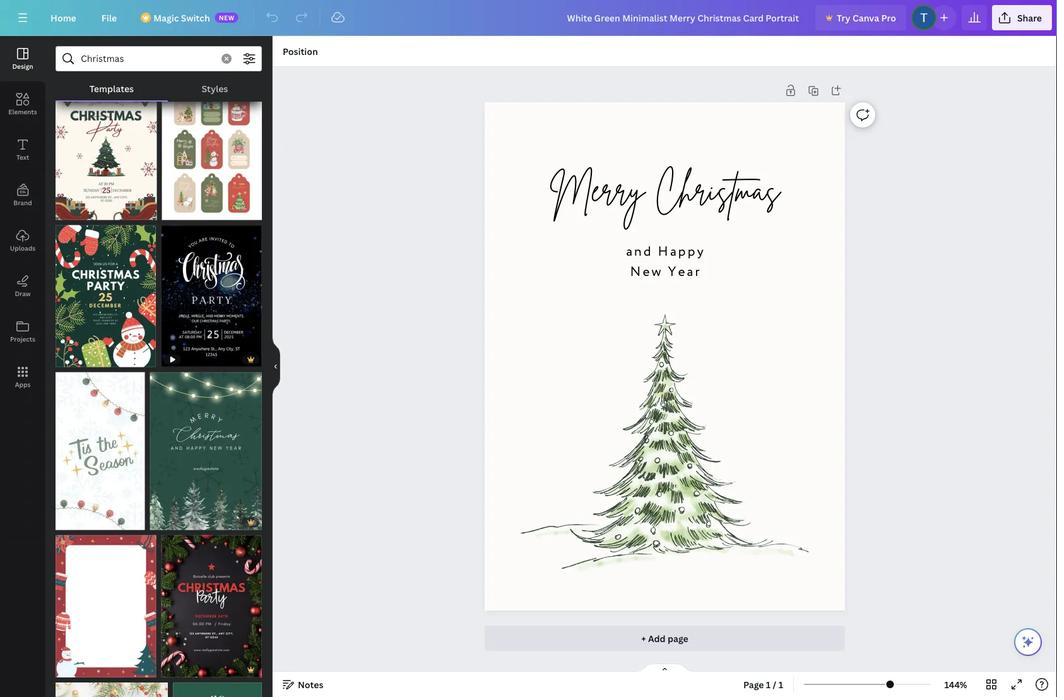 Task type: describe. For each thing, give the bounding box(es) containing it.
text button
[[0, 127, 45, 172]]

green & red simple christmas party invitation (portrait) image
[[56, 79, 157, 220]]

magic switch
[[154, 12, 210, 24]]

uploads button
[[0, 218, 45, 263]]

2 1 from the left
[[779, 678, 784, 690]]

notes button
[[278, 674, 329, 694]]

main menu bar
[[0, 0, 1058, 36]]

red green playful christmas a4 page border group
[[56, 528, 156, 678]]

black and white modern christmas party virtual invitation video group
[[161, 218, 262, 368]]

brand button
[[0, 172, 45, 218]]

merry christmas
[[550, 167, 780, 213]]

notes
[[298, 678, 324, 690]]

design
[[12, 62, 33, 70]]

green red funny simple illustrated christmas party invitation flyer image
[[56, 225, 156, 368]]

new
[[219, 13, 235, 22]]

and
[[626, 242, 653, 262]]

green simple merry christmas document image
[[150, 373, 262, 530]]

draw
[[15, 289, 31, 298]]

try canva pro button
[[816, 5, 907, 30]]

+
[[642, 632, 646, 644]]

show pages image
[[635, 663, 695, 673]]

green simple merry christmas document group
[[150, 365, 262, 530]]

white and green flat christmas story image
[[56, 373, 145, 530]]

home
[[51, 12, 76, 24]]

elements button
[[0, 81, 45, 127]]

green & red simple christmas party invitation (portrait) group
[[56, 79, 157, 220]]

new
[[630, 262, 663, 282]]

apps
[[15, 380, 31, 389]]

elements
[[8, 107, 37, 116]]

position button
[[278, 41, 323, 61]]

white gold modern christmas party virtual invitation group
[[56, 675, 168, 697]]

red green playful christmas a4 page border image
[[56, 535, 156, 678]]

file button
[[91, 5, 127, 30]]

white gold modern christmas party virtual invitation image
[[56, 683, 168, 697]]

hide image
[[272, 336, 280, 397]]

red and green illustrative christmas tags group
[[162, 79, 262, 220]]

uploads
[[10, 244, 35, 252]]

green red funny simple illustrated christmas party invitation flyer group
[[56, 218, 156, 368]]

home link
[[40, 5, 86, 30]]

share
[[1018, 12, 1042, 24]]

templates button
[[56, 76, 168, 100]]

brand
[[13, 198, 32, 207]]

and happy new year
[[626, 242, 706, 282]]

merry
[[550, 167, 645, 213]]

file
[[102, 12, 117, 24]]

1 1 from the left
[[766, 678, 771, 690]]



Task type: vqa. For each thing, say whether or not it's contained in the screenshot.
#ffffff Icon
no



Task type: locate. For each thing, give the bounding box(es) containing it.
projects
[[10, 335, 35, 343]]

text
[[16, 153, 29, 161]]

magic
[[154, 12, 179, 24]]

white and green flat christmas story group
[[56, 365, 145, 530]]

christmas
[[655, 167, 780, 213]]

1 left /
[[766, 678, 771, 690]]

happy
[[658, 242, 706, 262]]

red black christmas party flyer group
[[161, 528, 262, 678]]

styles button
[[168, 76, 262, 100]]

design button
[[0, 36, 45, 81]]

Search Card (105 x 148 mm) templates search field
[[81, 47, 214, 71]]

page
[[668, 632, 689, 644]]

position
[[283, 45, 318, 57]]

styles
[[202, 82, 228, 94]]

pro
[[882, 12, 896, 24]]

share button
[[992, 5, 1052, 30]]

colorful festive nutcracker christmas greeting instagram story image
[[173, 683, 262, 697]]

144% button
[[936, 674, 977, 694]]

try canva pro
[[837, 12, 896, 24]]

apps button
[[0, 354, 45, 400]]

page 1 / 1
[[744, 678, 784, 690]]

red black christmas party flyer image
[[161, 535, 262, 678]]

canva assistant image
[[1021, 635, 1036, 650]]

144%
[[945, 678, 968, 690]]

/
[[773, 678, 777, 690]]

canva
[[853, 12, 880, 24]]

+ add page
[[642, 632, 689, 644]]

templates
[[89, 82, 134, 94]]

1 horizontal spatial 1
[[779, 678, 784, 690]]

red and green illustrative christmas tags image
[[162, 79, 262, 220]]

+ add page button
[[485, 626, 845, 651]]

try
[[837, 12, 851, 24]]

colorful festive nutcracker christmas greeting instagram story group
[[173, 675, 262, 697]]

Design title text field
[[557, 5, 811, 30]]

add
[[648, 632, 666, 644]]

year
[[668, 262, 702, 282]]

1 right /
[[779, 678, 784, 690]]

side panel tab list
[[0, 36, 45, 400]]

projects button
[[0, 309, 45, 354]]

page
[[744, 678, 764, 690]]

1
[[766, 678, 771, 690], [779, 678, 784, 690]]

switch
[[181, 12, 210, 24]]

0 horizontal spatial 1
[[766, 678, 771, 690]]

draw button
[[0, 263, 45, 309]]



